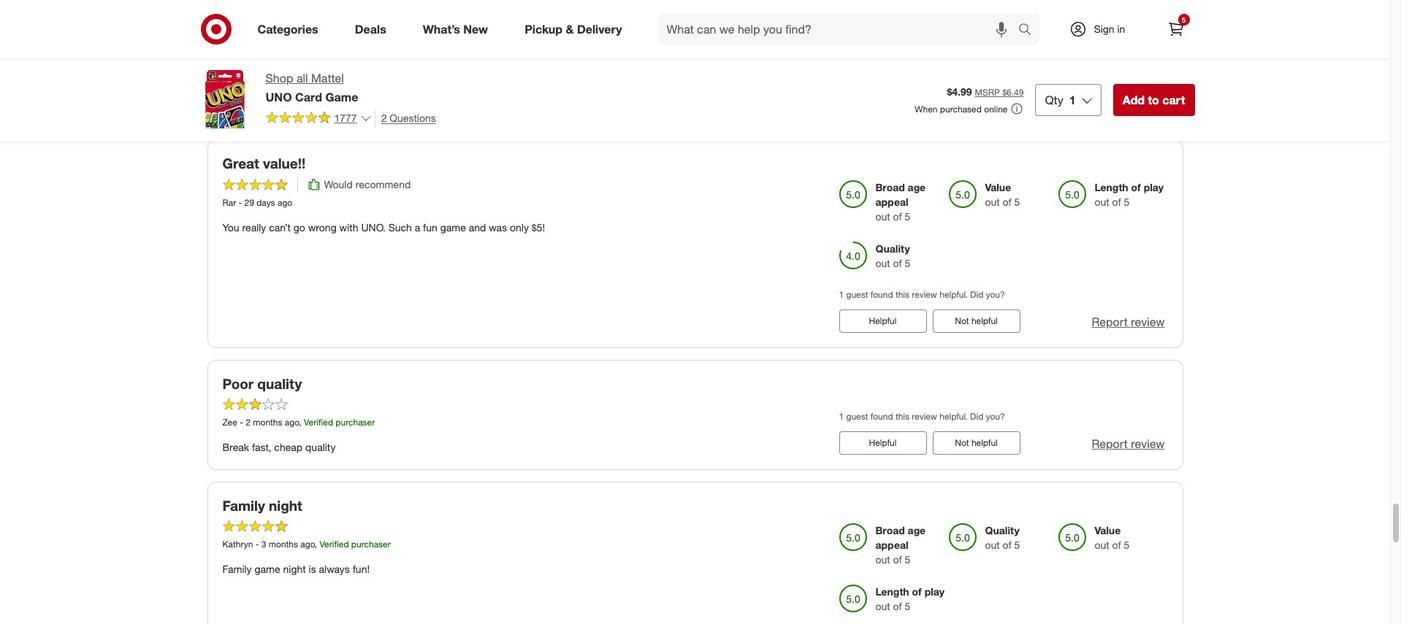 Task type: describe. For each thing, give the bounding box(es) containing it.
qty 1
[[1045, 93, 1076, 107]]

0 vertical spatial this
[[437, 0, 453, 13]]

1 vertical spatial night
[[283, 563, 306, 576]]

had
[[336, 0, 353, 13]]

zee - 2 months ago , verified purchaser
[[222, 417, 375, 428]]

review for first report review button from the bottom of the page
[[1131, 437, 1165, 452]]

recommend
[[356, 178, 411, 191]]

1 report review button from the top
[[1092, 93, 1165, 110]]

2 report review button from the top
[[1092, 314, 1165, 331]]

report review for 2nd report review button
[[1092, 315, 1165, 330]]

verified for night
[[320, 539, 349, 550]]

break
[[222, 441, 249, 454]]

great
[[222, 155, 259, 171]]

months for night
[[269, 539, 298, 550]]

&
[[566, 22, 574, 36]]

0 vertical spatial game
[[440, 222, 466, 234]]

1 horizontal spatial quality out of 5
[[985, 525, 1020, 552]]

1 much from the left
[[236, 0, 262, 13]]

report for 2nd report review button
[[1092, 315, 1128, 330]]

29
[[244, 197, 254, 208]]

$4.99
[[947, 85, 972, 98]]

did for not helpful button associated with first report review button from the bottom of the page
[[970, 411, 984, 422]]

deals link
[[342, 13, 405, 45]]

is
[[309, 563, 316, 576]]

would recommend
[[324, 178, 411, 191]]

ago for night
[[301, 539, 315, 550]]

can't
[[269, 222, 291, 234]]

helpful for 1st not helpful button from the top of the page
[[972, 95, 998, 106]]

delivery
[[577, 22, 622, 36]]

helpful for 2nd report review button not helpful button
[[972, 316, 998, 327]]

fast,
[[252, 441, 271, 454]]

deals
[[355, 22, 386, 36]]

1 vertical spatial value out of 5
[[1095, 525, 1130, 552]]

this for 2nd report review button not helpful button's helpful button
[[896, 289, 910, 300]]

worth
[[531, 0, 558, 13]]

sign in link
[[1057, 13, 1148, 45]]

really
[[242, 222, 266, 234]]

What can we help you find? suggestions appear below search field
[[658, 13, 1022, 45]]

1 vertical spatial length
[[876, 586, 909, 598]]

so much fun! my friends had so much fun with this game! definitely worth it
[[222, 0, 566, 13]]

review for 3rd report review button from the bottom
[[1131, 94, 1165, 109]]

categories link
[[245, 13, 337, 45]]

kathryn
[[222, 539, 253, 550]]

msrp
[[975, 87, 1000, 98]]

this for not helpful button associated with first report review button from the bottom of the page helpful button
[[896, 411, 910, 422]]

1 horizontal spatial fun!
[[353, 563, 370, 576]]

family game night is always fun!
[[222, 563, 370, 576]]

0 vertical spatial length
[[1095, 181, 1128, 194]]

cart
[[1163, 93, 1185, 107]]

cheap
[[274, 441, 303, 454]]

poor quality
[[222, 376, 302, 393]]

great value!!
[[222, 155, 306, 171]]

you
[[222, 222, 239, 234]]

helpful for 2nd report review button not helpful button's helpful button
[[869, 316, 897, 327]]

what's
[[423, 22, 460, 36]]

you? for 2nd report review button not helpful button
[[986, 289, 1005, 300]]

5 link
[[1160, 13, 1192, 45]]

wrong
[[308, 222, 337, 234]]

months for quality
[[253, 417, 282, 428]]

game!
[[456, 0, 485, 13]]

you really can't go wrong with uno. such a fun game and was only $5!
[[222, 222, 545, 234]]

2 much from the left
[[370, 0, 395, 13]]

1 for 2nd report review button not helpful button
[[839, 289, 844, 300]]

found for 2nd report review button not helpful button
[[871, 289, 893, 300]]

uno
[[266, 90, 292, 104]]

kathryn - 3 months ago , verified purchaser
[[222, 539, 391, 550]]

qty
[[1045, 93, 1064, 107]]

1 vertical spatial 2
[[246, 417, 251, 428]]

value!!
[[263, 155, 306, 171]]

my
[[285, 0, 299, 13]]

report review for first report review button from the bottom of the page
[[1092, 437, 1165, 452]]

1 horizontal spatial 2
[[381, 112, 387, 124]]

1777
[[334, 112, 357, 124]]

what's new link
[[410, 13, 506, 45]]

out of 5
[[876, 36, 911, 49]]

add to cart button
[[1113, 84, 1195, 116]]

1 guest found this review helpful. did you? for 2nd report review button not helpful button's helpful button
[[839, 289, 1005, 300]]

0 horizontal spatial with
[[339, 222, 358, 234]]

1 vertical spatial game
[[255, 563, 280, 576]]

a
[[415, 222, 420, 234]]

1 vertical spatial value
[[1095, 525, 1121, 537]]

pickup & delivery link
[[512, 13, 640, 45]]

1 horizontal spatial length of play out of 5
[[1095, 181, 1164, 208]]

did for 2nd report review button not helpful button
[[970, 289, 984, 300]]

broad age appeal out of 5 for quality
[[876, 181, 926, 223]]

not helpful button for 2nd report review button
[[933, 310, 1020, 333]]

1 vertical spatial play
[[925, 586, 945, 598]]

rar
[[222, 197, 236, 208]]

uno.
[[361, 222, 386, 234]]

guest for not helpful button associated with first report review button from the bottom of the page helpful button
[[846, 411, 868, 422]]

family night
[[222, 498, 302, 514]]

sign in
[[1094, 23, 1125, 35]]

rar - 29 days ago
[[222, 197, 292, 208]]

5 inside 5 link
[[1182, 15, 1186, 24]]

would
[[324, 178, 353, 191]]

guest for 2nd report review button not helpful button's helpful button
[[846, 289, 868, 300]]

helpful. for not helpful button associated with first report review button from the bottom of the page
[[940, 411, 968, 422]]

0 vertical spatial night
[[269, 498, 302, 514]]

pickup
[[525, 22, 563, 36]]

days
[[257, 197, 275, 208]]

3
[[261, 539, 266, 550]]

shop
[[266, 71, 293, 85]]

online
[[984, 104, 1008, 115]]

0 vertical spatial quality out of 5
[[876, 243, 911, 270]]

- for family
[[256, 539, 259, 550]]

search button
[[1011, 13, 1047, 48]]

1 for not helpful button associated with first report review button from the bottom of the page
[[839, 411, 844, 422]]

shop all mattel uno card game
[[266, 71, 358, 104]]

not for 1st not helpful button from the top of the page
[[955, 95, 969, 106]]

0 horizontal spatial length of play out of 5
[[876, 586, 945, 613]]

add
[[1123, 93, 1145, 107]]

game
[[325, 90, 358, 104]]

$5!
[[532, 222, 545, 234]]

3 report review button from the top
[[1092, 436, 1165, 453]]



Task type: locate. For each thing, give the bounding box(es) containing it.
helpful for not helpful button associated with first report review button from the bottom of the page
[[972, 438, 998, 449]]

search
[[1011, 23, 1047, 38]]

2 questions
[[381, 112, 436, 124]]

1 vertical spatial did
[[970, 411, 984, 422]]

, up cheap
[[299, 417, 301, 428]]

1 vertical spatial found
[[871, 411, 893, 422]]

1777 link
[[266, 110, 372, 128]]

not helpful for not helpful button associated with first report review button from the bottom of the page
[[955, 438, 998, 449]]

0 horizontal spatial value
[[985, 181, 1011, 194]]

1 horizontal spatial ,
[[315, 539, 317, 550]]

1 report review from the top
[[1092, 94, 1165, 109]]

0 vertical spatial report review button
[[1092, 93, 1165, 110]]

so right the had
[[356, 0, 367, 13]]

1 horizontal spatial value out of 5
[[1095, 525, 1130, 552]]

zee
[[222, 417, 237, 428]]

what's new
[[423, 22, 488, 36]]

1 horizontal spatial with
[[415, 0, 434, 13]]

review for 2nd report review button
[[1131, 315, 1165, 330]]

1 vertical spatial verified
[[320, 539, 349, 550]]

1 vertical spatial broad
[[876, 525, 905, 537]]

$4.99 msrp $6.49
[[947, 85, 1024, 98]]

2 did from the top
[[970, 411, 984, 422]]

ago up cheap
[[285, 417, 299, 428]]

helpful button for not helpful button associated with first report review button from the bottom of the page
[[839, 432, 927, 455]]

quality out of 5
[[876, 243, 911, 270], [985, 525, 1020, 552]]

1 vertical spatial not
[[955, 316, 969, 327]]

2 not helpful button from the top
[[933, 310, 1020, 333]]

appeal for length of play out of 5
[[876, 539, 909, 552]]

card
[[295, 90, 322, 104]]

0 vertical spatial -
[[239, 197, 242, 208]]

0 vertical spatial fun
[[398, 0, 413, 13]]

0 horizontal spatial fun
[[398, 0, 413, 13]]

0 vertical spatial helpful button
[[839, 310, 927, 333]]

1 horizontal spatial length
[[1095, 181, 1128, 194]]

quality
[[876, 243, 910, 255], [257, 376, 302, 393], [305, 441, 336, 454], [985, 525, 1020, 537]]

helpful
[[972, 95, 998, 106], [972, 316, 998, 327], [972, 438, 998, 449]]

and
[[469, 222, 486, 234]]

1 you? from the top
[[986, 289, 1005, 300]]

ago for quality
[[285, 417, 299, 428]]

in
[[1117, 23, 1125, 35]]

0 vertical spatial not
[[955, 95, 969, 106]]

0 vertical spatial helpful
[[972, 95, 998, 106]]

1 vertical spatial fun!
[[353, 563, 370, 576]]

much left my
[[236, 0, 262, 13]]

definitely
[[487, 0, 529, 13]]

not for not helpful button associated with first report review button from the bottom of the page
[[955, 438, 969, 449]]

not
[[955, 95, 969, 106], [955, 316, 969, 327], [955, 438, 969, 449]]

categories
[[258, 22, 318, 36]]

0 vertical spatial ,
[[299, 417, 301, 428]]

0 vertical spatial purchaser
[[336, 417, 375, 428]]

value out of 5
[[985, 181, 1020, 208], [1095, 525, 1130, 552]]

not helpful for 2nd report review button not helpful button
[[955, 316, 998, 327]]

1 vertical spatial 1 guest found this review helpful. did you?
[[839, 411, 1005, 422]]

helpful for not helpful button associated with first report review button from the bottom of the page helpful button
[[869, 438, 897, 449]]

family for family game night is always fun!
[[222, 563, 252, 576]]

image of uno card game image
[[195, 70, 254, 129]]

purchaser
[[336, 417, 375, 428], [351, 539, 391, 550]]

, for night
[[315, 539, 317, 550]]

2 vertical spatial 1
[[839, 411, 844, 422]]

0 vertical spatial length of play out of 5
[[1095, 181, 1164, 208]]

0 vertical spatial helpful.
[[940, 289, 968, 300]]

2 age from the top
[[908, 525, 926, 537]]

report review
[[1092, 94, 1165, 109], [1092, 315, 1165, 330], [1092, 437, 1165, 452]]

fun up deals link
[[398, 0, 413, 13]]

report review for 3rd report review button from the bottom
[[1092, 94, 1165, 109]]

3 not helpful button from the top
[[933, 432, 1020, 455]]

broad for quality out of 5
[[876, 181, 905, 194]]

0 vertical spatial helpful
[[869, 316, 897, 327]]

1 vertical spatial report
[[1092, 315, 1128, 330]]

fun! left my
[[265, 0, 282, 13]]

2 found from the top
[[871, 411, 893, 422]]

review
[[1131, 94, 1165, 109], [912, 289, 937, 300], [1131, 315, 1165, 330], [912, 411, 937, 422], [1131, 437, 1165, 452]]

purchaser for poor quality
[[336, 417, 375, 428]]

3 report from the top
[[1092, 437, 1128, 452]]

game down 3
[[255, 563, 280, 576]]

1 found from the top
[[871, 289, 893, 300]]

1 helpful from the top
[[972, 95, 998, 106]]

0 vertical spatial 1 guest found this review helpful. did you?
[[839, 289, 1005, 300]]

report for 3rd report review button from the bottom
[[1092, 94, 1128, 109]]

2 helpful from the top
[[972, 316, 998, 327]]

0 vertical spatial not helpful button
[[933, 89, 1020, 112]]

new
[[463, 22, 488, 36]]

ago
[[278, 197, 292, 208], [285, 417, 299, 428], [301, 539, 315, 550]]

1 vertical spatial guest
[[846, 411, 868, 422]]

broad age appeal out of 5 for length
[[876, 525, 926, 566]]

1 broad age appeal out of 5 from the top
[[876, 181, 926, 223]]

0 vertical spatial report
[[1092, 94, 1128, 109]]

0 vertical spatial appeal
[[876, 196, 909, 208]]

1 family from the top
[[222, 498, 265, 514]]

value
[[985, 181, 1011, 194], [1095, 525, 1121, 537]]

not helpful button
[[933, 89, 1020, 112], [933, 310, 1020, 333], [933, 432, 1020, 455]]

2
[[381, 112, 387, 124], [246, 417, 251, 428]]

1 report from the top
[[1092, 94, 1128, 109]]

night up kathryn - 3 months ago , verified purchaser
[[269, 498, 302, 514]]

1 guest found this review helpful. did you? for not helpful button associated with first report review button from the bottom of the page helpful button
[[839, 411, 1005, 422]]

, for quality
[[299, 417, 301, 428]]

helpful. for 2nd report review button not helpful button
[[940, 289, 968, 300]]

2 so from the left
[[356, 0, 367, 13]]

2 left questions
[[381, 112, 387, 124]]

0 vertical spatial ago
[[278, 197, 292, 208]]

poor
[[222, 376, 254, 393]]

2 vertical spatial this
[[896, 411, 910, 422]]

ago right days
[[278, 197, 292, 208]]

1 not from the top
[[955, 95, 969, 106]]

1 age from the top
[[908, 181, 926, 194]]

did
[[970, 289, 984, 300], [970, 411, 984, 422]]

3 report review from the top
[[1092, 437, 1165, 452]]

1 appeal from the top
[[876, 196, 909, 208]]

with left "uno."
[[339, 222, 358, 234]]

2 vertical spatial not helpful button
[[933, 432, 1020, 455]]

1 vertical spatial months
[[269, 539, 298, 550]]

pickup & delivery
[[525, 22, 622, 36]]

1 so from the left
[[222, 0, 233, 13]]

3 not helpful from the top
[[955, 438, 998, 449]]

1 guest found this review helpful. did you?
[[839, 289, 1005, 300], [839, 411, 1005, 422]]

, up the is
[[315, 539, 317, 550]]

1 horizontal spatial game
[[440, 222, 466, 234]]

purchased
[[940, 104, 982, 115]]

with up 'what's'
[[415, 0, 434, 13]]

1 not helpful button from the top
[[933, 89, 1020, 112]]

broad
[[876, 181, 905, 194], [876, 525, 905, 537]]

0 vertical spatial play
[[1144, 181, 1164, 194]]

so left my
[[222, 0, 233, 13]]

verified up break fast, cheap quality
[[304, 417, 333, 428]]

night left the is
[[283, 563, 306, 576]]

2 you? from the top
[[986, 411, 1005, 422]]

much up deals link
[[370, 0, 395, 13]]

1 broad from the top
[[876, 181, 905, 194]]

3 helpful from the top
[[972, 438, 998, 449]]

2 family from the top
[[222, 563, 252, 576]]

- left 3
[[256, 539, 259, 550]]

such
[[388, 222, 412, 234]]

0 vertical spatial fun!
[[265, 0, 282, 13]]

break fast, cheap quality
[[222, 441, 336, 454]]

when
[[915, 104, 938, 115]]

2 vertical spatial not
[[955, 438, 969, 449]]

add to cart
[[1123, 93, 1185, 107]]

family for family night
[[222, 498, 265, 514]]

1 vertical spatial appeal
[[876, 539, 909, 552]]

2 right "zee"
[[246, 417, 251, 428]]

game
[[440, 222, 466, 234], [255, 563, 280, 576]]

appeal for quality out of 5
[[876, 196, 909, 208]]

0 vertical spatial 1
[[1069, 93, 1076, 107]]

sign
[[1094, 23, 1115, 35]]

fun!
[[265, 0, 282, 13], [353, 563, 370, 576]]

was
[[489, 222, 507, 234]]

2 appeal from the top
[[876, 539, 909, 552]]

1 1 guest found this review helpful. did you? from the top
[[839, 289, 1005, 300]]

1 horizontal spatial fun
[[423, 222, 437, 234]]

family up 'kathryn'
[[222, 498, 265, 514]]

0 vertical spatial family
[[222, 498, 265, 514]]

2 vertical spatial ago
[[301, 539, 315, 550]]

you?
[[986, 289, 1005, 300], [986, 411, 1005, 422]]

2 vertical spatial report
[[1092, 437, 1128, 452]]

2 1 guest found this review helpful. did you? from the top
[[839, 411, 1005, 422]]

0 vertical spatial value
[[985, 181, 1011, 194]]

helpful
[[869, 316, 897, 327], [869, 438, 897, 449]]

so
[[222, 0, 233, 13], [356, 0, 367, 13]]

go
[[293, 222, 305, 234]]

0 horizontal spatial much
[[236, 0, 262, 13]]

family down 'kathryn'
[[222, 563, 252, 576]]

1 vertical spatial report review
[[1092, 315, 1165, 330]]

2 report review from the top
[[1092, 315, 1165, 330]]

2 vertical spatial -
[[256, 539, 259, 550]]

2 not from the top
[[955, 316, 969, 327]]

2 guest from the top
[[846, 411, 868, 422]]

1 vertical spatial with
[[339, 222, 358, 234]]

report for first report review button from the bottom of the page
[[1092, 437, 1128, 452]]

0 vertical spatial verified
[[304, 417, 333, 428]]

1 vertical spatial helpful
[[972, 316, 998, 327]]

1 vertical spatial -
[[240, 417, 243, 428]]

months up fast,
[[253, 417, 282, 428]]

0 vertical spatial months
[[253, 417, 282, 428]]

report review button
[[1092, 93, 1165, 110], [1092, 314, 1165, 331], [1092, 436, 1165, 453]]

0 vertical spatial found
[[871, 289, 893, 300]]

1 horizontal spatial play
[[1144, 181, 1164, 194]]

report
[[1092, 94, 1128, 109], [1092, 315, 1128, 330], [1092, 437, 1128, 452]]

1 vertical spatial quality out of 5
[[985, 525, 1020, 552]]

length of play out of 5
[[1095, 181, 1164, 208], [876, 586, 945, 613]]

helpful button for 2nd report review button not helpful button
[[839, 310, 927, 333]]

1 helpful from the top
[[869, 316, 897, 327]]

0 horizontal spatial fun!
[[265, 0, 282, 13]]

verified up the always
[[320, 539, 349, 550]]

0 horizontal spatial quality out of 5
[[876, 243, 911, 270]]

fun! right the always
[[353, 563, 370, 576]]

ago up the is
[[301, 539, 315, 550]]

not helpful for 1st not helpful button from the top of the page
[[955, 95, 998, 106]]

game left and
[[440, 222, 466, 234]]

1 not helpful from the top
[[955, 95, 998, 106]]

2 vertical spatial report review
[[1092, 437, 1165, 452]]

0 horizontal spatial 2
[[246, 417, 251, 428]]

1 vertical spatial family
[[222, 563, 252, 576]]

0 vertical spatial broad
[[876, 181, 905, 194]]

1 horizontal spatial so
[[356, 0, 367, 13]]

0 vertical spatial value out of 5
[[985, 181, 1020, 208]]

1 guest from the top
[[846, 289, 868, 300]]

it
[[560, 0, 566, 13]]

1 horizontal spatial much
[[370, 0, 395, 13]]

when purchased online
[[915, 104, 1008, 115]]

mattel
[[311, 71, 344, 85]]

0 vertical spatial report review
[[1092, 94, 1165, 109]]

helpful.
[[940, 289, 968, 300], [940, 411, 968, 422]]

1 vertical spatial ago
[[285, 417, 299, 428]]

out
[[876, 36, 890, 49], [985, 196, 1000, 208], [1095, 196, 1110, 208], [876, 211, 890, 223], [876, 257, 890, 270], [985, 539, 1000, 552], [1095, 539, 1110, 552], [876, 554, 890, 566], [876, 600, 890, 613]]

with
[[415, 0, 434, 13], [339, 222, 358, 234]]

not for 2nd report review button not helpful button
[[955, 316, 969, 327]]

0 vertical spatial not helpful
[[955, 95, 998, 106]]

purchaser for family night
[[351, 539, 391, 550]]

0 horizontal spatial length
[[876, 586, 909, 598]]

- right "zee"
[[240, 417, 243, 428]]

fun right a
[[423, 222, 437, 234]]

always
[[319, 563, 350, 576]]

only
[[510, 222, 529, 234]]

$6.49
[[1002, 87, 1024, 98]]

1 vertical spatial ,
[[315, 539, 317, 550]]

age for quality
[[908, 181, 926, 194]]

2 vertical spatial not helpful
[[955, 438, 998, 449]]

1 did from the top
[[970, 289, 984, 300]]

broad for length of play out of 5
[[876, 525, 905, 537]]

1 helpful button from the top
[[839, 310, 927, 333]]

2 helpful button from the top
[[839, 432, 927, 455]]

1 helpful. from the top
[[940, 289, 968, 300]]

0 vertical spatial you?
[[986, 289, 1005, 300]]

1 vertical spatial helpful.
[[940, 411, 968, 422]]

2 report from the top
[[1092, 315, 1128, 330]]

2 vertical spatial helpful
[[972, 438, 998, 449]]

months right 3
[[269, 539, 298, 550]]

2 vertical spatial report review button
[[1092, 436, 1165, 453]]

verified for quality
[[304, 417, 333, 428]]

all
[[297, 71, 308, 85]]

not helpful button for first report review button from the bottom of the page
[[933, 432, 1020, 455]]

- left 29
[[239, 197, 242, 208]]

found for not helpful button associated with first report review button from the bottom of the page
[[871, 411, 893, 422]]

1 vertical spatial fun
[[423, 222, 437, 234]]

0 horizontal spatial value out of 5
[[985, 181, 1020, 208]]

this
[[437, 0, 453, 13], [896, 289, 910, 300], [896, 411, 910, 422]]

2 not helpful from the top
[[955, 316, 998, 327]]

2 questions link
[[375, 110, 436, 127]]

2 broad age appeal out of 5 from the top
[[876, 525, 926, 566]]

1 vertical spatial this
[[896, 289, 910, 300]]

1 horizontal spatial value
[[1095, 525, 1121, 537]]

1 vertical spatial you?
[[986, 411, 1005, 422]]

2 helpful from the top
[[869, 438, 897, 449]]

3 not from the top
[[955, 438, 969, 449]]

0 horizontal spatial ,
[[299, 417, 301, 428]]

guest
[[846, 289, 868, 300], [846, 411, 868, 422]]

to
[[1148, 93, 1159, 107]]

0 vertical spatial guest
[[846, 289, 868, 300]]

- for poor
[[240, 417, 243, 428]]

fun
[[398, 0, 413, 13], [423, 222, 437, 234]]

months
[[253, 417, 282, 428], [269, 539, 298, 550]]

you? for not helpful button associated with first report review button from the bottom of the page
[[986, 411, 1005, 422]]

age for length
[[908, 525, 926, 537]]

1 vertical spatial not helpful button
[[933, 310, 1020, 333]]

2 broad from the top
[[876, 525, 905, 537]]

questions
[[390, 112, 436, 124]]

friends
[[301, 0, 333, 13]]

of
[[893, 36, 902, 49], [1131, 181, 1141, 194], [1003, 196, 1012, 208], [1112, 196, 1121, 208], [893, 211, 902, 223], [893, 257, 902, 270], [1003, 539, 1012, 552], [1112, 539, 1121, 552], [893, 554, 902, 566], [912, 586, 922, 598], [893, 600, 902, 613]]

2 helpful. from the top
[[940, 411, 968, 422]]

0 vertical spatial 2
[[381, 112, 387, 124]]

1 vertical spatial broad age appeal out of 5
[[876, 525, 926, 566]]



Task type: vqa. For each thing, say whether or not it's contained in the screenshot.
the top Free
no



